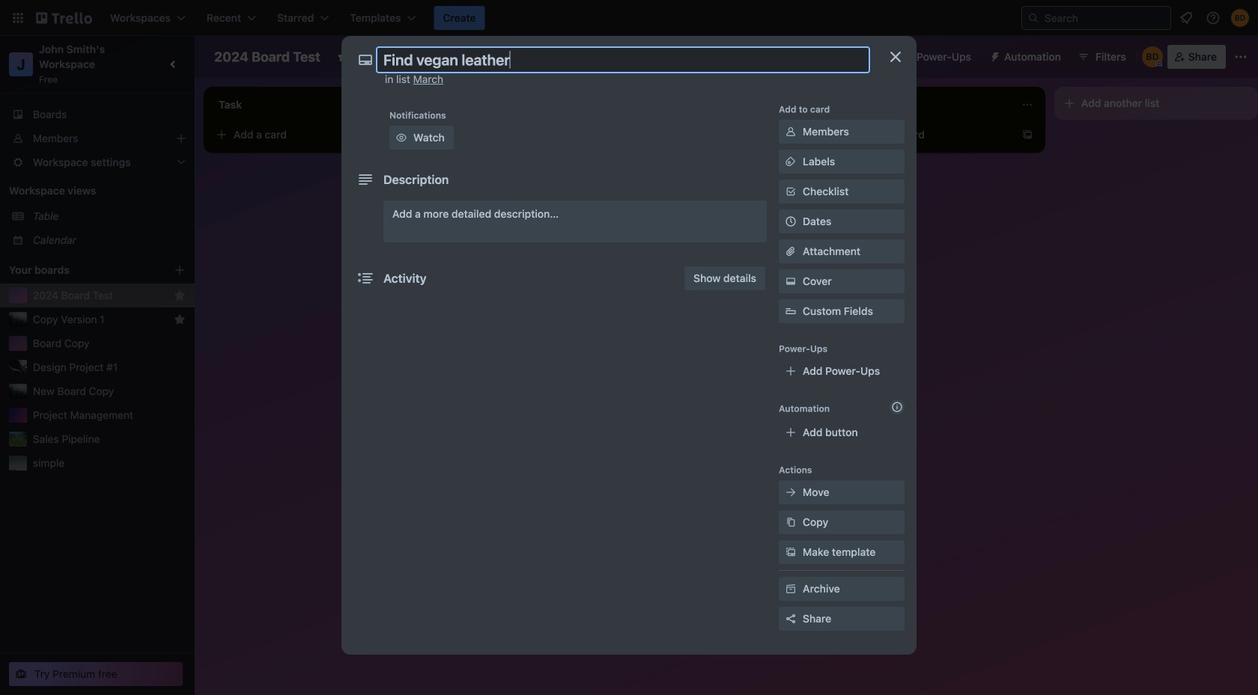 Task type: describe. For each thing, give the bounding box(es) containing it.
add board image
[[174, 264, 186, 276]]

search image
[[1028, 12, 1040, 24]]

your boards with 8 items element
[[9, 261, 151, 279]]

Board name text field
[[207, 45, 328, 69]]

1 sm image from the top
[[784, 274, 798, 289]]

2 sm image from the top
[[784, 485, 798, 500]]

1 create from template… image from the left
[[384, 129, 396, 141]]

2 create from template… image from the left
[[1022, 129, 1034, 141]]

close dialog image
[[887, 48, 905, 66]]

3 sm image from the top
[[784, 545, 798, 560]]

primary element
[[0, 0, 1258, 36]]

1 starred icon image from the top
[[174, 290, 186, 302]]

star or unstar board image
[[337, 51, 349, 63]]



Task type: vqa. For each thing, say whether or not it's contained in the screenshot.
Close board LINK
no



Task type: locate. For each thing, give the bounding box(es) containing it.
barb dwyer (barbdwyer3) image right open information menu "image"
[[1231, 9, 1249, 27]]

1 horizontal spatial barb dwyer (barbdwyer3) image
[[1231, 9, 1249, 27]]

0 vertical spatial starred icon image
[[174, 290, 186, 302]]

create from template… image
[[809, 129, 821, 141], [596, 229, 608, 241]]

1 vertical spatial sm image
[[784, 485, 798, 500]]

show menu image
[[1234, 49, 1249, 64]]

sm image
[[784, 274, 798, 289], [784, 485, 798, 500], [784, 545, 798, 560]]

None text field
[[376, 46, 870, 73]]

2 starred icon image from the top
[[174, 314, 186, 326]]

starred icon image
[[174, 290, 186, 302], [174, 314, 186, 326]]

0 vertical spatial barb dwyer (barbdwyer3) image
[[1231, 9, 1249, 27]]

0 horizontal spatial create from template… image
[[596, 229, 608, 241]]

sm image
[[984, 45, 1005, 66], [784, 124, 798, 139], [394, 130, 409, 145], [784, 154, 798, 169], [784, 515, 798, 530], [784, 582, 798, 597]]

0 vertical spatial sm image
[[784, 274, 798, 289]]

0 horizontal spatial barb dwyer (barbdwyer3) image
[[1142, 46, 1163, 67]]

1 vertical spatial starred icon image
[[174, 314, 186, 326]]

barb dwyer (barbdwyer3) image
[[1231, 9, 1249, 27], [1142, 46, 1163, 67]]

1 vertical spatial create from template… image
[[596, 229, 608, 241]]

customize views image
[[558, 49, 573, 64]]

0 horizontal spatial create from template… image
[[384, 129, 396, 141]]

barb dwyer (barbdwyer3) image down search field
[[1142, 46, 1163, 67]]

0 vertical spatial create from template… image
[[809, 129, 821, 141]]

open information menu image
[[1206, 10, 1221, 25]]

2 vertical spatial sm image
[[784, 545, 798, 560]]

1 vertical spatial barb dwyer (barbdwyer3) image
[[1142, 46, 1163, 67]]

create from template… image
[[384, 129, 396, 141], [1022, 129, 1034, 141]]

1 horizontal spatial create from template… image
[[1022, 129, 1034, 141]]

1 horizontal spatial create from template… image
[[809, 129, 821, 141]]

0 notifications image
[[1178, 9, 1196, 27]]

Search field
[[1040, 7, 1171, 28]]



